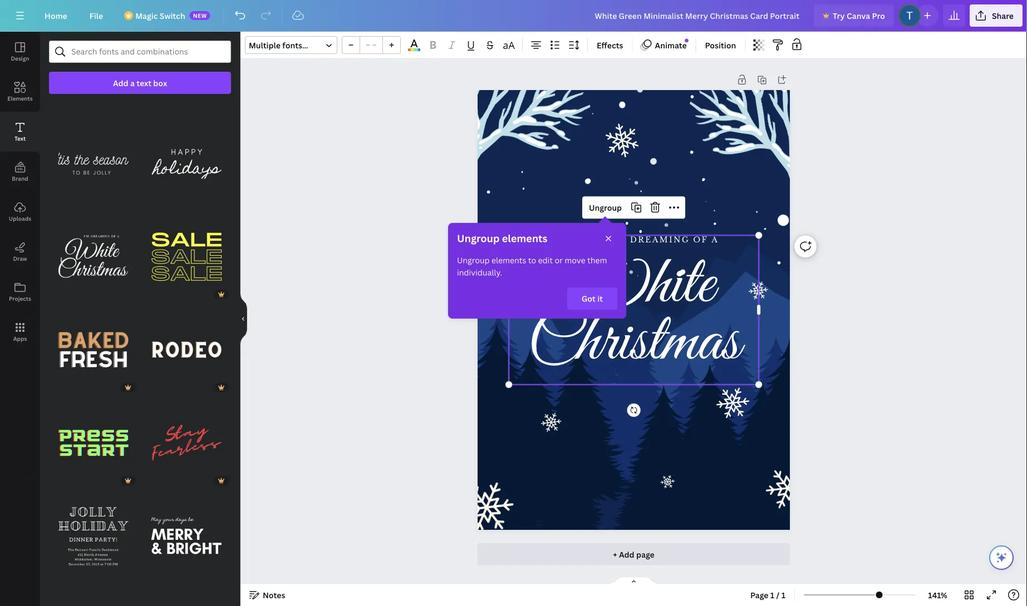 Task type: describe. For each thing, give the bounding box(es) containing it.
141%
[[928, 590, 947, 601]]

apps button
[[0, 312, 40, 352]]

ungroup button
[[584, 199, 626, 217]]

ungroup elements to edit or move them individually.
[[457, 255, 607, 278]]

– – number field
[[364, 39, 379, 52]]

add a text box button
[[49, 72, 231, 94]]

multiple
[[249, 40, 281, 50]]

switch
[[160, 10, 185, 21]]

0 horizontal spatial add
[[113, 78, 128, 88]]

edit
[[538, 255, 553, 266]]

multiple fonts…
[[249, 40, 308, 50]]

box
[[153, 78, 167, 88]]

effects
[[597, 40, 623, 50]]

try canva pro button
[[814, 4, 894, 27]]

1 vertical spatial a
[[712, 235, 719, 245]]

magic
[[135, 10, 158, 21]]

individually.
[[457, 267, 502, 278]]

share button
[[970, 4, 1023, 27]]

+
[[613, 550, 617, 560]]

of
[[693, 235, 708, 245]]

ungroup for ungroup elements to edit or move them individually.
[[457, 255, 490, 266]]

text
[[14, 135, 26, 142]]

apps
[[13, 335, 27, 343]]

text
[[136, 78, 151, 88]]

canva
[[847, 10, 870, 21]]

animate button
[[637, 36, 691, 54]]

1 vertical spatial add
[[619, 550, 634, 560]]

hide image
[[240, 293, 247, 346]]

home link
[[36, 4, 76, 27]]

/
[[776, 590, 780, 601]]

position button
[[701, 36, 741, 54]]

elements button
[[0, 72, 40, 112]]

multiple fonts… button
[[245, 36, 337, 54]]

them
[[587, 255, 607, 266]]

uploads
[[9, 215, 31, 222]]

fonts…
[[282, 40, 308, 50]]

design
[[11, 55, 29, 62]]

it
[[597, 294, 603, 304]]

elements
[[7, 95, 33, 102]]

new image
[[685, 39, 689, 43]]

draw
[[13, 255, 27, 262]]

+ add page button
[[478, 544, 790, 566]]

file button
[[81, 4, 112, 27]]

side panel tab list
[[0, 32, 40, 352]]

brand
[[12, 175, 28, 182]]

pro
[[872, 10, 885, 21]]

notes
[[263, 590, 285, 601]]

dreaming
[[630, 235, 690, 245]]

ungroup for ungroup
[[589, 203, 622, 213]]

to
[[528, 255, 536, 266]]

try canva pro
[[833, 10, 885, 21]]

page
[[750, 590, 769, 601]]

projects
[[9, 295, 31, 303]]

animate
[[655, 40, 687, 50]]

add a text box
[[113, 78, 167, 88]]

try
[[833, 10, 845, 21]]

color range image
[[408, 49, 420, 51]]



Task type: vqa. For each thing, say whether or not it's contained in the screenshot.
'all'
no



Task type: locate. For each thing, give the bounding box(es) containing it.
group
[[342, 36, 401, 54], [142, 213, 231, 301], [142, 299, 231, 395], [49, 306, 138, 395], [49, 392, 138, 488], [142, 392, 231, 488], [49, 486, 138, 581], [142, 486, 231, 581]]

uploads button
[[0, 192, 40, 232]]

a left text
[[130, 78, 135, 88]]

elements down ungroup elements
[[492, 255, 526, 266]]

a inside button
[[130, 78, 135, 88]]

brand button
[[0, 152, 40, 192]]

position
[[705, 40, 736, 50]]

page 1 / 1
[[750, 590, 786, 601]]

got it
[[582, 294, 603, 304]]

text button
[[0, 112, 40, 152]]

ungroup
[[589, 203, 622, 213], [457, 232, 500, 246], [457, 255, 490, 266]]

0 vertical spatial ungroup
[[589, 203, 622, 213]]

1 1 from the left
[[770, 590, 775, 601]]

0 vertical spatial add
[[113, 78, 128, 88]]

1 vertical spatial elements
[[492, 255, 526, 266]]

add
[[113, 78, 128, 88], [619, 550, 634, 560]]

got
[[582, 294, 596, 304]]

file
[[89, 10, 103, 21]]

white
[[554, 242, 714, 330]]

1 vertical spatial ungroup
[[457, 232, 500, 246]]

1 horizontal spatial a
[[712, 235, 719, 245]]

141% button
[[920, 587, 956, 605]]

design button
[[0, 32, 40, 72]]

a right of
[[712, 235, 719, 245]]

0 horizontal spatial 1
[[770, 590, 775, 601]]

1 left /
[[770, 590, 775, 601]]

1 right /
[[781, 590, 786, 601]]

ungroup inside button
[[589, 203, 622, 213]]

2 1 from the left
[[781, 590, 786, 601]]

elements for ungroup elements to edit or move them individually.
[[492, 255, 526, 266]]

elements for ungroup elements
[[502, 232, 547, 246]]

move
[[565, 255, 585, 266]]

ungroup inside 'ungroup elements to edit or move them individually.'
[[457, 255, 490, 266]]

effects button
[[592, 36, 628, 54]]

0 horizontal spatial a
[[130, 78, 135, 88]]

canva assistant image
[[995, 552, 1008, 565]]

home
[[45, 10, 67, 21]]

a
[[130, 78, 135, 88], [712, 235, 719, 245]]

0 vertical spatial a
[[130, 78, 135, 88]]

new
[[193, 12, 207, 19]]

notes button
[[245, 587, 290, 605]]

projects button
[[0, 272, 40, 312]]

i'm dreaming of a
[[609, 235, 719, 245]]

Design title text field
[[586, 4, 809, 27]]

page
[[636, 550, 655, 560]]

show pages image
[[607, 577, 661, 586]]

1 horizontal spatial add
[[619, 550, 634, 560]]

ungroup for ungroup elements
[[457, 232, 500, 246]]

add left text
[[113, 78, 128, 88]]

i'm
[[609, 235, 626, 245]]

christmas
[[528, 300, 740, 387]]

2 vertical spatial ungroup
[[457, 255, 490, 266]]

or
[[555, 255, 563, 266]]

got it button
[[567, 288, 617, 310]]

add right +
[[619, 550, 634, 560]]

+ add page
[[613, 550, 655, 560]]

elements
[[502, 232, 547, 246], [492, 255, 526, 266]]

1
[[770, 590, 775, 601], [781, 590, 786, 601]]

0 vertical spatial elements
[[502, 232, 547, 246]]

ungroup elements
[[457, 232, 547, 246]]

draw button
[[0, 232, 40, 272]]

share
[[992, 10, 1014, 21]]

main menu bar
[[0, 0, 1027, 32]]

1 horizontal spatial 1
[[781, 590, 786, 601]]

magic switch
[[135, 10, 185, 21]]

elements up to
[[502, 232, 547, 246]]

elements inside 'ungroup elements to edit or move them individually.'
[[492, 255, 526, 266]]

Search fonts and combinations search field
[[71, 41, 209, 62]]



